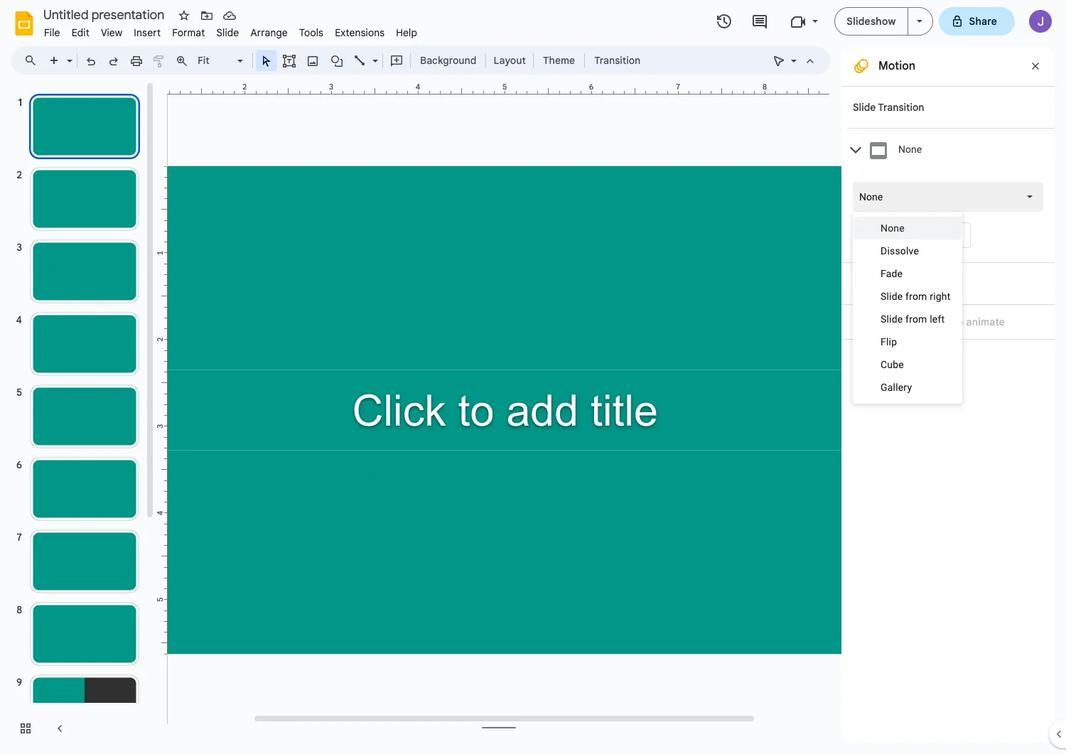 Task type: describe. For each thing, give the bounding box(es) containing it.
edit menu item
[[66, 24, 95, 41]]

transition inside button
[[594, 54, 641, 67]]

slide for slide from left
[[881, 313, 903, 325]]

view
[[101, 26, 122, 39]]

none list box
[[853, 182, 1044, 212]]

presentation options image
[[917, 20, 922, 23]]

menu bar inside menu bar banner
[[38, 18, 423, 42]]

mode and view toolbar
[[768, 46, 822, 75]]

slide for slide
[[216, 26, 239, 39]]

2 vertical spatial none
[[881, 222, 905, 234]]

right
[[930, 291, 951, 302]]

layout button
[[489, 50, 530, 71]]

new slide with layout image
[[63, 51, 73, 56]]

tools menu item
[[294, 24, 329, 41]]

slideshow button
[[835, 7, 908, 36]]

object
[[920, 316, 951, 328]]

motion section
[[842, 46, 1055, 743]]

object
[[853, 277, 885, 290]]

menu bar banner
[[0, 0, 1066, 754]]

help
[[396, 26, 417, 39]]

apply to all slides button
[[853, 222, 971, 248]]

flip
[[881, 336, 897, 348]]

none tab
[[847, 128, 1055, 171]]

Zoom text field
[[195, 50, 235, 70]]

file
[[44, 26, 60, 39]]

slide from left
[[881, 313, 945, 325]]

extensions
[[335, 26, 385, 39]]

fade
[[881, 268, 903, 279]]

transition button
[[588, 50, 647, 71]]

format menu item
[[166, 24, 211, 41]]

share button
[[939, 7, 1015, 36]]

slide from right
[[881, 291, 951, 302]]

background button
[[414, 50, 483, 71]]

cube
[[881, 359, 904, 370]]

none option
[[859, 190, 883, 204]]

background
[[420, 54, 477, 67]]

Zoom field
[[193, 50, 250, 71]]

from for left
[[906, 313, 927, 325]]

none tab panel
[[847, 171, 1055, 262]]

1 horizontal spatial to
[[954, 316, 964, 328]]

slides
[[925, 230, 949, 240]]

to inside none tab panel
[[902, 230, 910, 240]]

from for right
[[906, 291, 927, 302]]

left
[[930, 313, 945, 325]]

none inside tab
[[899, 144, 922, 155]]

arrange menu item
[[245, 24, 294, 41]]

insert menu item
[[128, 24, 166, 41]]



Task type: locate. For each thing, give the bounding box(es) containing it.
play
[[871, 358, 891, 370]]

from left left
[[906, 313, 927, 325]]

theme button
[[537, 50, 582, 71]]

0 horizontal spatial to
[[902, 230, 910, 240]]

slide for slide transition
[[853, 101, 876, 114]]

edit
[[72, 26, 89, 39]]

0 vertical spatial none
[[899, 144, 922, 155]]

object animations
[[853, 277, 939, 290]]

view menu item
[[95, 24, 128, 41]]

slide
[[216, 26, 239, 39], [853, 101, 876, 114], [881, 291, 903, 302], [881, 313, 903, 325]]

insert
[[134, 26, 161, 39]]

transition down the motion
[[878, 101, 924, 114]]

navigation inside motion application
[[0, 80, 156, 754]]

from
[[906, 291, 927, 302], [906, 313, 927, 325]]

dissolve
[[881, 245, 919, 257]]

1 vertical spatial none
[[859, 191, 883, 203]]

slide for slide from right
[[881, 291, 903, 302]]

animations
[[887, 277, 939, 290]]

main toolbar
[[42, 50, 648, 71]]

tools
[[299, 26, 324, 39]]

to right left
[[954, 316, 964, 328]]

1 vertical spatial to
[[954, 316, 964, 328]]

1 vertical spatial from
[[906, 313, 927, 325]]

0 vertical spatial from
[[906, 291, 927, 302]]

gallery
[[881, 382, 912, 393]]

select an object to animate
[[872, 316, 1005, 328]]

file menu item
[[38, 24, 66, 41]]

select
[[872, 316, 903, 328]]

none
[[899, 144, 922, 155], [859, 191, 883, 203], [881, 222, 905, 234]]

menu bar
[[38, 18, 423, 42]]

layout
[[494, 54, 526, 67]]

slide transition
[[853, 101, 924, 114]]

extensions menu item
[[329, 24, 390, 41]]

none down the "slide transition"
[[899, 144, 922, 155]]

none up dissolve
[[881, 222, 905, 234]]

motion
[[879, 59, 916, 73]]

an
[[906, 316, 917, 328]]

2 from from the top
[[906, 313, 927, 325]]

format
[[172, 26, 205, 39]]

play button
[[853, 351, 909, 377]]

select an object to animate button
[[853, 313, 1015, 331]]

transition right theme button on the top of the page
[[594, 54, 641, 67]]

help menu item
[[390, 24, 423, 41]]

transition
[[594, 54, 641, 67], [878, 101, 924, 114]]

0 vertical spatial to
[[902, 230, 910, 240]]

slide inside motion section
[[853, 101, 876, 114]]

apply to all slides
[[875, 230, 949, 240]]

motion application
[[0, 0, 1066, 754]]

share
[[969, 15, 997, 28]]

list box containing none
[[853, 212, 962, 404]]

to left all at top right
[[902, 230, 910, 240]]

apply
[[875, 230, 899, 240]]

0 horizontal spatial transition
[[594, 54, 641, 67]]

menu bar containing file
[[38, 18, 423, 42]]

navigation
[[0, 80, 156, 754]]

1 from from the top
[[906, 291, 927, 302]]

slide inside slide menu item
[[216, 26, 239, 39]]

list box
[[853, 212, 962, 404]]

from down animations
[[906, 291, 927, 302]]

arrange
[[251, 26, 288, 39]]

all
[[913, 230, 922, 240]]

1 horizontal spatial transition
[[878, 101, 924, 114]]

slide menu item
[[211, 24, 245, 41]]

transition inside motion section
[[878, 101, 924, 114]]

0 vertical spatial transition
[[594, 54, 641, 67]]

Rename text field
[[38, 6, 173, 23]]

shape image
[[329, 50, 345, 70]]

slideshow
[[847, 15, 896, 28]]

Menus field
[[18, 50, 49, 70]]

none up apply
[[859, 191, 883, 203]]

animate
[[966, 316, 1005, 328]]

1 vertical spatial transition
[[878, 101, 924, 114]]

theme
[[543, 54, 575, 67]]

insert image image
[[305, 50, 321, 70]]

none inside tab panel
[[859, 191, 883, 203]]

Star checkbox
[[174, 6, 194, 26]]

to
[[902, 230, 910, 240], [954, 316, 964, 328]]



Task type: vqa. For each thing, say whether or not it's contained in the screenshot.
Transition
yes



